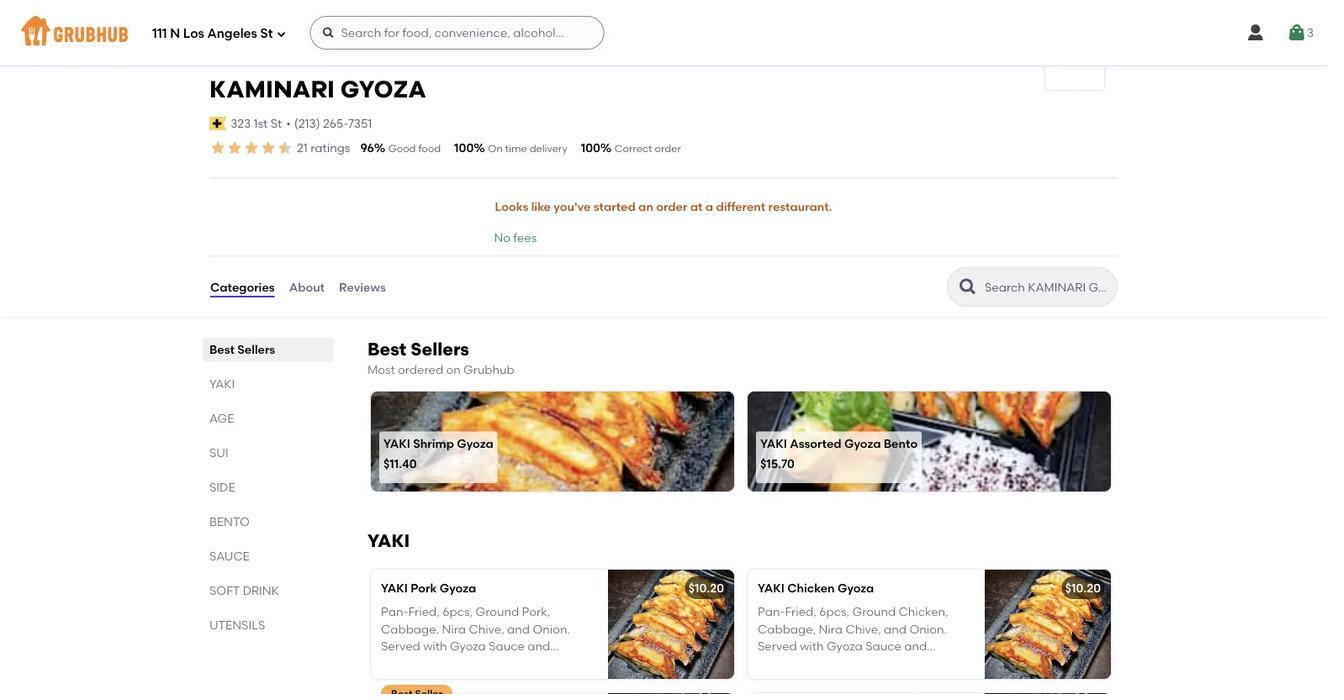 Task type: describe. For each thing, give the bounding box(es) containing it.
st inside "main navigation" navigation
[[260, 26, 273, 41]]

at
[[690, 200, 703, 214]]

shrimp
[[413, 437, 454, 451]]

gyoza for shrimp
[[457, 437, 494, 451]]

looks
[[495, 200, 529, 214]]

time
[[505, 143, 527, 155]]

main navigation navigation
[[0, 0, 1327, 66]]

search icon image
[[958, 277, 978, 297]]

side tab
[[209, 479, 327, 497]]

100 for on time delivery
[[454, 141, 474, 155]]

bento
[[209, 515, 250, 530]]

gyoza for assorted
[[845, 437, 881, 451]]

reviews
[[339, 280, 386, 294]]

a
[[706, 200, 713, 214]]

assorted
[[790, 437, 842, 451]]

•
[[286, 116, 291, 131]]

an
[[639, 200, 654, 214]]

111 n los angeles st
[[152, 26, 273, 41]]

111
[[152, 26, 167, 41]]

(213)
[[294, 116, 320, 131]]

different
[[716, 200, 766, 214]]

$11.40
[[384, 457, 417, 471]]

age tab
[[209, 410, 327, 428]]

svg image inside 3 button
[[1287, 23, 1307, 43]]

(213) 265-7351 button
[[294, 115, 372, 132]]

sellers for best sellers most ordered on grubhub
[[411, 339, 469, 360]]

age
[[209, 412, 234, 426]]

categories
[[210, 280, 275, 294]]

svg image
[[1246, 23, 1266, 43]]

no fees
[[494, 230, 537, 245]]

bento
[[884, 437, 918, 451]]

food
[[418, 143, 441, 155]]

good
[[388, 143, 416, 155]]

0 horizontal spatial svg image
[[276, 29, 286, 39]]

gyoza for pork
[[440, 582, 476, 596]]

looks like you've started an order at a different restaurant. button
[[494, 189, 833, 226]]

los
[[183, 26, 204, 41]]

sellers for best sellers
[[237, 343, 275, 357]]

yaki pork gyoza
[[381, 582, 476, 596]]

no
[[494, 230, 511, 245]]

96
[[360, 141, 374, 155]]

about
[[289, 280, 325, 294]]

3 button
[[1287, 18, 1314, 48]]

yaki for shrimp
[[384, 437, 410, 451]]

n
[[170, 26, 180, 41]]

7351
[[348, 116, 372, 131]]

best for best sellers most ordered on grubhub
[[368, 339, 407, 360]]

323 1st st button
[[230, 114, 283, 133]]

3
[[1307, 26, 1314, 40]]

correct
[[615, 143, 652, 155]]

Search KAMINARI GYOZA search field
[[983, 280, 1112, 296]]

1st
[[254, 116, 268, 131]]

$15.70
[[760, 457, 795, 471]]

yaki inside tab
[[209, 377, 235, 392]]

$10.20 for yaki chicken gyoza
[[1066, 582, 1101, 596]]

sauce tab
[[209, 548, 327, 566]]

0 vertical spatial order
[[655, 143, 681, 155]]

yaki chicken gyoza image
[[985, 570, 1111, 680]]

best sellers
[[209, 343, 275, 357]]

good food
[[388, 143, 441, 155]]

ratings
[[311, 141, 350, 155]]

chicken
[[788, 582, 835, 596]]

sui tab
[[209, 445, 327, 462]]

delivery
[[530, 143, 568, 155]]

yaki chicken gyoza
[[758, 582, 874, 596]]

$10.20 for yaki pork gyoza
[[689, 582, 724, 596]]



Task type: vqa. For each thing, say whether or not it's contained in the screenshot.
YAKI corresponding to Chicken
yes



Task type: locate. For each thing, give the bounding box(es) containing it.
svg image
[[1287, 23, 1307, 43], [322, 26, 335, 40], [276, 29, 286, 39]]

best up yaki tab
[[209, 343, 235, 357]]

0 vertical spatial st
[[260, 26, 273, 41]]

yaki left pork
[[381, 582, 408, 596]]

yaki inside "yaki assorted gyoza bento $15.70"
[[760, 437, 787, 451]]

0 horizontal spatial best
[[209, 343, 235, 357]]

gyoza for chicken
[[838, 582, 874, 596]]

$10.20
[[689, 582, 724, 596], [1066, 582, 1101, 596]]

bento tab
[[209, 514, 327, 531]]

ordered
[[398, 363, 443, 377]]

1 horizontal spatial $10.20
[[1066, 582, 1101, 596]]

soft drink
[[209, 584, 279, 599]]

svg image right angeles
[[276, 29, 286, 39]]

st inside 323 1st st button
[[271, 116, 282, 131]]

fees
[[513, 230, 537, 245]]

gyoza
[[457, 437, 494, 451], [845, 437, 881, 451], [440, 582, 476, 596], [838, 582, 874, 596]]

sauce
[[209, 550, 250, 564]]

kaminari gyoza
[[209, 75, 426, 103]]

best up most
[[368, 339, 407, 360]]

100 right the 'delivery'
[[581, 141, 601, 155]]

1 $10.20 from the left
[[689, 582, 724, 596]]

1 horizontal spatial svg image
[[322, 26, 335, 40]]

323 1st st
[[231, 116, 282, 131]]

you've
[[554, 200, 591, 214]]

utensils
[[209, 619, 265, 633]]

star icon image
[[209, 140, 226, 156], [226, 140, 243, 156], [243, 140, 260, 156], [260, 140, 277, 156], [277, 140, 294, 156], [277, 140, 294, 156]]

kaminari gyoza logo image
[[1046, 45, 1105, 76]]

best inside tab
[[209, 343, 235, 357]]

drink
[[243, 584, 279, 599]]

on
[[488, 143, 503, 155]]

on
[[446, 363, 461, 377]]

st
[[260, 26, 273, 41], [271, 116, 282, 131]]

sellers inside tab
[[237, 343, 275, 357]]

1 horizontal spatial 100
[[581, 141, 601, 155]]

yaki shrimp gyoza $11.40
[[384, 437, 494, 471]]

yaki for chicken
[[758, 582, 785, 596]]

100 for correct order
[[581, 141, 601, 155]]

Search for food, convenience, alcohol... search field
[[310, 16, 604, 50]]

svg image up kaminari gyoza
[[322, 26, 335, 40]]

1 vertical spatial order
[[656, 200, 688, 214]]

• (213) 265-7351
[[286, 116, 372, 131]]

gyoza inside "yaki assorted gyoza bento $15.70"
[[845, 437, 881, 451]]

st left •
[[271, 116, 282, 131]]

1 horizontal spatial best
[[368, 339, 407, 360]]

yaki for pork
[[381, 582, 408, 596]]

order right correct
[[655, 143, 681, 155]]

gyoza right pork
[[440, 582, 476, 596]]

gyoza right chicken
[[838, 582, 874, 596]]

sellers up on
[[411, 339, 469, 360]]

side
[[209, 481, 235, 495]]

gyoza left bento
[[845, 437, 881, 451]]

order inside looks like you've started an order at a different restaurant. button
[[656, 200, 688, 214]]

yaki pork gyoza image
[[608, 570, 734, 680]]

yaki up age
[[209, 377, 235, 392]]

21
[[297, 141, 308, 155]]

2 horizontal spatial svg image
[[1287, 23, 1307, 43]]

sellers
[[411, 339, 469, 360], [237, 343, 275, 357]]

gyoza inside 'yaki shrimp gyoza $11.40'
[[457, 437, 494, 451]]

soft
[[209, 584, 240, 599]]

grubhub
[[464, 363, 515, 377]]

angeles
[[207, 26, 257, 41]]

categories button
[[209, 257, 276, 318]]

like
[[531, 200, 551, 214]]

best for best sellers
[[209, 343, 235, 357]]

0 horizontal spatial $10.20
[[689, 582, 724, 596]]

yaki for assorted
[[760, 437, 787, 451]]

best sellers most ordered on grubhub
[[368, 339, 515, 377]]

2 100 from the left
[[581, 141, 601, 155]]

on time delivery
[[488, 143, 568, 155]]

yaki up yaki pork gyoza
[[368, 531, 410, 552]]

best sellers tab
[[209, 341, 327, 359]]

1 horizontal spatial sellers
[[411, 339, 469, 360]]

restaurant.
[[769, 200, 832, 214]]

1 100 from the left
[[454, 141, 474, 155]]

started
[[594, 200, 636, 214]]

100 left on
[[454, 141, 474, 155]]

order
[[655, 143, 681, 155], [656, 200, 688, 214]]

0 horizontal spatial 100
[[454, 141, 474, 155]]

yaki
[[209, 377, 235, 392], [384, 437, 410, 451], [760, 437, 787, 451], [368, 531, 410, 552], [381, 582, 408, 596], [758, 582, 785, 596]]

yaki inside 'yaki shrimp gyoza $11.40'
[[384, 437, 410, 451]]

2 $10.20 from the left
[[1066, 582, 1101, 596]]

0 horizontal spatial sellers
[[237, 343, 275, 357]]

st right angeles
[[260, 26, 273, 41]]

svg image right svg icon
[[1287, 23, 1307, 43]]

sellers up yaki tab
[[237, 343, 275, 357]]

1 vertical spatial st
[[271, 116, 282, 131]]

265-
[[323, 116, 348, 131]]

kaminari
[[209, 75, 335, 103]]

100
[[454, 141, 474, 155], [581, 141, 601, 155]]

utensils tab
[[209, 617, 327, 635]]

gyoza
[[340, 75, 426, 103]]

21 ratings
[[297, 141, 350, 155]]

best inside "best sellers most ordered on grubhub"
[[368, 339, 407, 360]]

yaki up $11.40
[[384, 437, 410, 451]]

correct order
[[615, 143, 681, 155]]

subscription pass image
[[209, 117, 226, 130]]

best
[[368, 339, 407, 360], [209, 343, 235, 357]]

soft drink tab
[[209, 583, 327, 600]]

reviews button
[[338, 257, 387, 318]]

yaki tab
[[209, 376, 327, 393]]

gyoza right shrimp at left
[[457, 437, 494, 451]]

order left at
[[656, 200, 688, 214]]

yaki up $15.70
[[760, 437, 787, 451]]

323
[[231, 116, 251, 131]]

sellers inside "best sellers most ordered on grubhub"
[[411, 339, 469, 360]]

yaki left chicken
[[758, 582, 785, 596]]

looks like you've started an order at a different restaurant.
[[495, 200, 832, 214]]

most
[[368, 363, 395, 377]]

sui
[[209, 446, 229, 461]]

about button
[[288, 257, 326, 318]]

yaki assorted gyoza bento $15.70
[[760, 437, 918, 471]]

pork
[[411, 582, 437, 596]]



